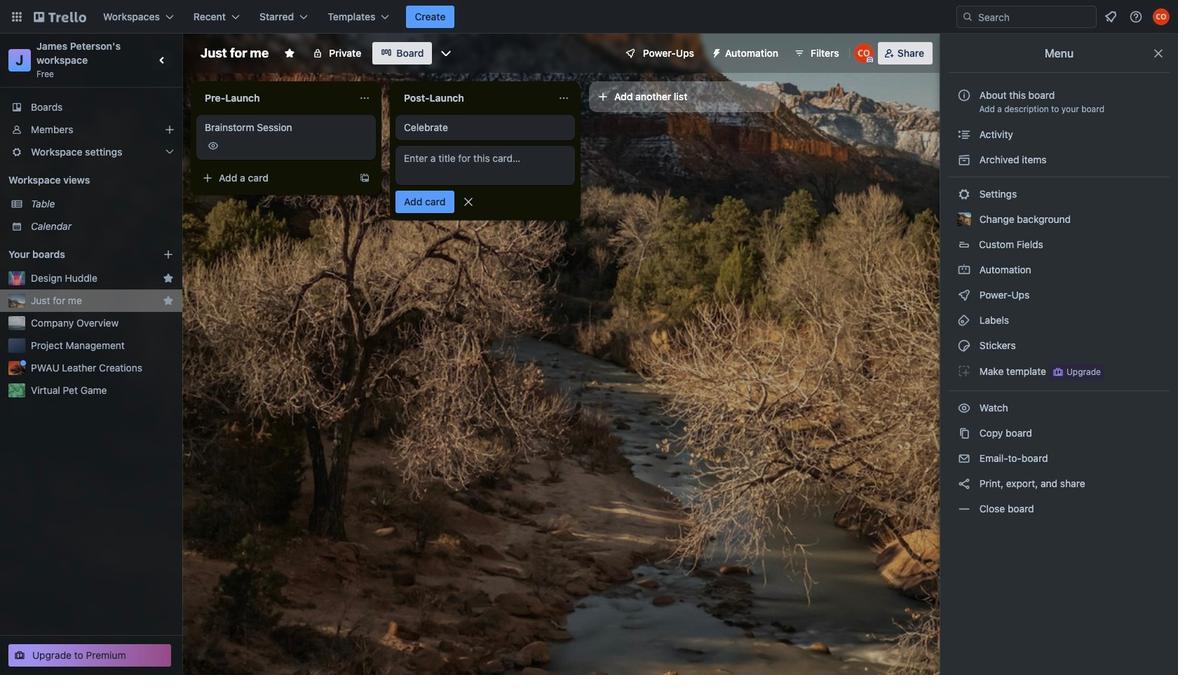 Task type: describe. For each thing, give the bounding box(es) containing it.
open information menu image
[[1129, 10, 1143, 24]]

search image
[[962, 11, 973, 22]]

2 sm image from the top
[[957, 263, 971, 277]]

Enter a title for this card… text field
[[396, 146, 575, 185]]

this member is an admin of this board. image
[[867, 57, 873, 63]]

your boards with 6 items element
[[8, 246, 142, 263]]

0 notifications image
[[1102, 8, 1119, 25]]

Board name text field
[[194, 42, 276, 65]]

primary element
[[0, 0, 1178, 34]]

5 sm image from the top
[[957, 401, 971, 415]]

1 sm image from the top
[[957, 187, 971, 201]]

1 vertical spatial christina overa (christinaovera) image
[[854, 43, 874, 63]]



Task type: vqa. For each thing, say whether or not it's contained in the screenshot.
the topmost Jeremy
no



Task type: locate. For each thing, give the bounding box(es) containing it.
2 starred icon image from the top
[[163, 295, 174, 306]]

3 sm image from the top
[[957, 313, 971, 327]]

None text field
[[196, 87, 353, 109]]

1 starred icon image from the top
[[163, 273, 174, 284]]

4 sm image from the top
[[957, 339, 971, 353]]

back to home image
[[34, 6, 86, 28]]

create from template… image
[[359, 173, 370, 184]]

christina overa (christinaovera) image
[[1153, 8, 1170, 25], [854, 43, 874, 63]]

customize views image
[[439, 46, 453, 60]]

starred icon image
[[163, 273, 174, 284], [163, 295, 174, 306]]

add board image
[[163, 249, 174, 260]]

0 vertical spatial starred icon image
[[163, 273, 174, 284]]

sm image
[[957, 187, 971, 201], [957, 263, 971, 277], [957, 313, 971, 327], [957, 339, 971, 353], [957, 401, 971, 415]]

sm image
[[705, 42, 725, 62], [957, 128, 971, 142], [957, 153, 971, 167], [957, 288, 971, 302], [957, 364, 971, 378], [957, 426, 971, 440], [957, 452, 971, 466], [957, 477, 971, 491], [957, 502, 971, 516]]

1 vertical spatial starred icon image
[[163, 295, 174, 306]]

0 horizontal spatial christina overa (christinaovera) image
[[854, 43, 874, 63]]

Search field
[[973, 7, 1096, 27]]

1 horizontal spatial christina overa (christinaovera) image
[[1153, 8, 1170, 25]]

workspace navigation collapse icon image
[[153, 50, 173, 70]]

None text field
[[396, 87, 553, 109]]

cancel image
[[461, 195, 475, 209]]

star or unstar board image
[[284, 48, 295, 59]]

0 vertical spatial christina overa (christinaovera) image
[[1153, 8, 1170, 25]]



